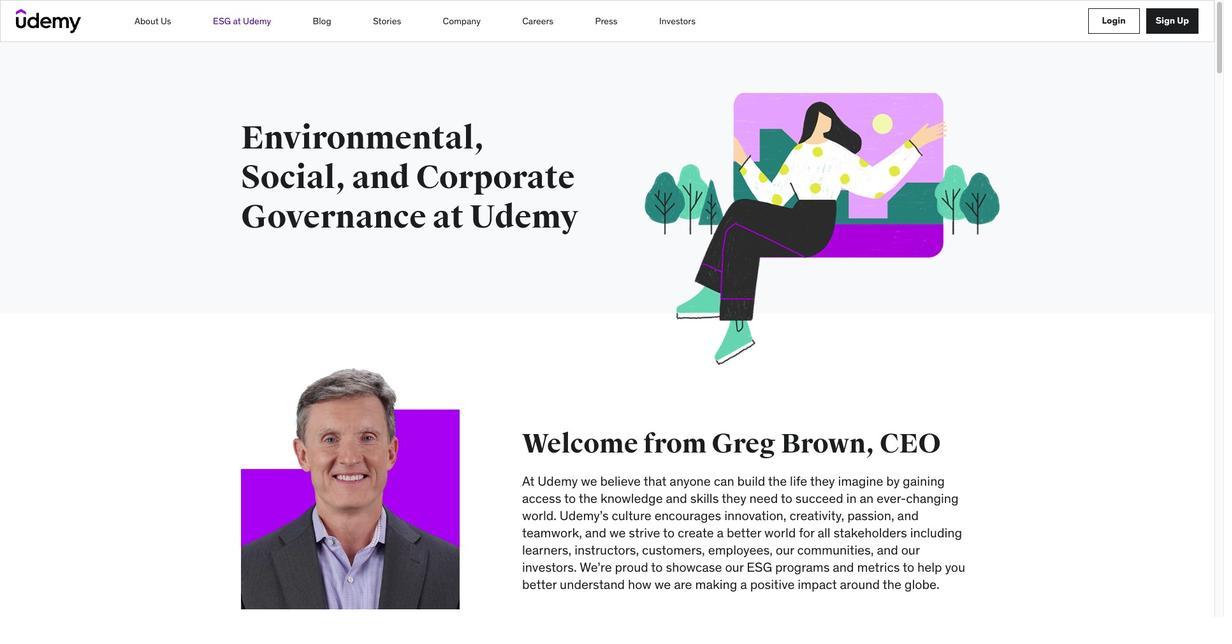 Task type: vqa. For each thing, say whether or not it's contained in the screenshot.
POSITIVE
yes



Task type: locate. For each thing, give the bounding box(es) containing it.
in
[[847, 490, 857, 506]]

1 horizontal spatial better
[[727, 525, 762, 541]]

globe.
[[905, 576, 940, 592]]

company link
[[442, 9, 481, 33]]

to up udemy's
[[565, 490, 576, 506]]

1 vertical spatial udemy
[[470, 198, 579, 237]]

and
[[352, 158, 410, 198], [666, 490, 688, 506], [898, 507, 919, 523], [585, 525, 607, 541], [877, 542, 899, 558], [833, 559, 855, 575]]

creativity,
[[790, 507, 845, 523]]

our up help
[[902, 542, 920, 558]]

at
[[233, 15, 241, 27], [433, 198, 464, 237]]

udemy inside environmental, social, and corporate governance at udemy
[[470, 198, 579, 237]]

we up instructors,
[[610, 525, 626, 541]]

1 vertical spatial we
[[610, 525, 626, 541]]

1 horizontal spatial esg
[[747, 559, 773, 575]]

1 horizontal spatial our
[[776, 542, 795, 558]]

1 horizontal spatial we
[[610, 525, 626, 541]]

for
[[799, 525, 815, 541]]

esg right us
[[213, 15, 231, 27]]

1 vertical spatial the
[[579, 490, 598, 506]]

1 horizontal spatial at
[[433, 198, 464, 237]]

1 vertical spatial at
[[433, 198, 464, 237]]

our down employees,
[[725, 559, 744, 575]]

they up succeed
[[811, 473, 835, 489]]

passion,
[[848, 507, 895, 523]]

a
[[717, 525, 724, 541], [741, 576, 747, 592]]

0 vertical spatial the
[[769, 473, 787, 489]]

up
[[1178, 15, 1190, 26]]

better up employees,
[[727, 525, 762, 541]]

welcome from greg brown, ceo
[[522, 428, 941, 460]]

esg up positive
[[747, 559, 773, 575]]

they down can
[[722, 490, 747, 506]]

a right the create
[[717, 525, 724, 541]]

0 vertical spatial better
[[727, 525, 762, 541]]

esg
[[213, 15, 231, 27], [747, 559, 773, 575]]

to down "customers,"
[[651, 559, 663, 575]]

at inside environmental, social, and corporate governance at udemy
[[433, 198, 464, 237]]

udemy
[[243, 15, 271, 27], [470, 198, 579, 237], [538, 473, 578, 489]]

0 horizontal spatial we
[[581, 473, 597, 489]]

build
[[738, 473, 766, 489]]

0 horizontal spatial esg
[[213, 15, 231, 27]]

are
[[674, 576, 692, 592]]

the down metrics
[[883, 576, 902, 592]]

investors
[[660, 15, 696, 27]]

1 vertical spatial a
[[741, 576, 747, 592]]

we left believe
[[581, 473, 597, 489]]

1 vertical spatial esg
[[747, 559, 773, 575]]

environmental, social, and corporate governance at udemy
[[241, 119, 579, 237]]

1 horizontal spatial a
[[741, 576, 747, 592]]

greg
[[712, 428, 776, 460]]

create
[[678, 525, 714, 541]]

corporate
[[416, 158, 575, 198]]

believe
[[601, 473, 641, 489]]

learners,
[[522, 542, 572, 558]]

we
[[581, 473, 597, 489], [610, 525, 626, 541], [655, 576, 671, 592]]

a right making
[[741, 576, 747, 592]]

from
[[644, 428, 707, 460]]

social,
[[241, 158, 346, 198]]

to
[[565, 490, 576, 506], [781, 490, 793, 506], [663, 525, 675, 541], [651, 559, 663, 575], [903, 559, 915, 575]]

welcome
[[522, 428, 639, 460]]

careers link
[[522, 9, 554, 33]]

understand
[[560, 576, 625, 592]]

strive
[[629, 525, 661, 541]]

our down world on the bottom right of the page
[[776, 542, 795, 558]]

the up udemy's
[[579, 490, 598, 506]]

we left 'are'
[[655, 576, 671, 592]]

stakeholders
[[834, 525, 908, 541]]

1 horizontal spatial they
[[811, 473, 835, 489]]

login
[[1103, 15, 1126, 26]]

esg at udemy link
[[212, 9, 272, 33]]

need
[[750, 490, 778, 506]]

our
[[776, 542, 795, 558], [902, 542, 920, 558], [725, 559, 744, 575]]

2 vertical spatial udemy
[[538, 473, 578, 489]]

1 vertical spatial better
[[522, 576, 557, 592]]

0 vertical spatial at
[[233, 15, 241, 27]]

making
[[696, 576, 738, 592]]

you
[[946, 559, 966, 575]]

0 horizontal spatial they
[[722, 490, 747, 506]]

company
[[443, 15, 481, 27]]

anyone
[[670, 473, 711, 489]]

0 vertical spatial a
[[717, 525, 724, 541]]

better down investors.
[[522, 576, 557, 592]]

help
[[918, 559, 942, 575]]

positive
[[751, 576, 795, 592]]

0 vertical spatial they
[[811, 473, 835, 489]]

0 vertical spatial esg
[[213, 15, 231, 27]]

1 horizontal spatial the
[[769, 473, 787, 489]]

sign up link
[[1147, 8, 1199, 34]]

blog link
[[312, 9, 332, 33]]

they
[[811, 473, 835, 489], [722, 490, 747, 506]]

at
[[522, 473, 535, 489]]

2 horizontal spatial the
[[883, 576, 902, 592]]

the
[[769, 473, 787, 489], [579, 490, 598, 506], [883, 576, 902, 592]]

sign up
[[1156, 15, 1190, 26]]

2 vertical spatial we
[[655, 576, 671, 592]]

sign
[[1156, 15, 1176, 26]]

2 vertical spatial the
[[883, 576, 902, 592]]

0 horizontal spatial the
[[579, 490, 598, 506]]

instructors,
[[575, 542, 639, 558]]

better
[[727, 525, 762, 541], [522, 576, 557, 592]]

esg inside at udemy we believe that anyone can build the life they imagine by gaining access to the knowledge and skills they need to succeed in an ever-changing world. udemy's culture encourages innovation, creativity, passion, and teamwork, and we strive to create a better world for all stakeholders including learners, instructors, customers, employees, our communities, and our investors. we're proud to showcase our esg programs and metrics to help you better understand how we are making a positive impact around the globe.
[[747, 559, 773, 575]]

the left life
[[769, 473, 787, 489]]



Task type: describe. For each thing, give the bounding box(es) containing it.
esg at udemy
[[213, 15, 271, 27]]

succeed
[[796, 490, 844, 506]]

proud
[[615, 559, 649, 575]]

we're
[[580, 559, 612, 575]]

including
[[911, 525, 963, 541]]

environmental,
[[241, 119, 485, 158]]

innovation,
[[725, 507, 787, 523]]

skills
[[691, 490, 719, 506]]

life
[[790, 473, 808, 489]]

customers,
[[642, 542, 705, 558]]

greg brown headshot image
[[241, 365, 460, 610]]

teamwork,
[[522, 525, 582, 541]]

investors.
[[522, 559, 577, 575]]

brown,
[[781, 428, 875, 460]]

stories
[[373, 15, 401, 27]]

press link
[[595, 9, 619, 33]]

that
[[644, 473, 667, 489]]

about us
[[135, 15, 171, 27]]

communities,
[[798, 542, 874, 558]]

1 vertical spatial they
[[722, 490, 747, 506]]

0 vertical spatial we
[[581, 473, 597, 489]]

investors link
[[659, 9, 697, 33]]

about
[[135, 15, 159, 27]]

encourages
[[655, 507, 722, 523]]

to down life
[[781, 490, 793, 506]]

0 horizontal spatial better
[[522, 576, 557, 592]]

ceo
[[880, 428, 941, 460]]

impact
[[798, 576, 837, 592]]

blog
[[313, 15, 331, 27]]

all
[[818, 525, 831, 541]]

at udemy we believe that anyone can build the life they imagine by gaining access to the knowledge and skills they need to succeed in an ever-changing world. udemy's culture encourages innovation, creativity, passion, and teamwork, and we strive to create a better world for all stakeholders including learners, instructors, customers, employees, our communities, and our investors. we're proud to showcase our esg programs and metrics to help you better understand how we are making a positive impact around the globe.
[[522, 473, 966, 592]]

changing
[[906, 490, 959, 506]]

gaining
[[903, 473, 945, 489]]

imagine
[[838, 473, 884, 489]]

an
[[860, 490, 874, 506]]

0 vertical spatial udemy
[[243, 15, 271, 27]]

about us link
[[134, 9, 172, 33]]

showcase
[[666, 559, 722, 575]]

metrics
[[858, 559, 900, 575]]

culture
[[612, 507, 652, 523]]

0 horizontal spatial at
[[233, 15, 241, 27]]

0 horizontal spatial our
[[725, 559, 744, 575]]

udemy's
[[560, 507, 609, 523]]

governance
[[241, 198, 427, 237]]

how
[[628, 576, 652, 592]]

to left help
[[903, 559, 915, 575]]

us
[[161, 15, 171, 27]]

stories link
[[372, 9, 402, 33]]

access
[[522, 490, 562, 506]]

and inside environmental, social, and corporate governance at udemy
[[352, 158, 410, 198]]

press
[[595, 15, 618, 27]]

2 horizontal spatial our
[[902, 542, 920, 558]]

2 horizontal spatial we
[[655, 576, 671, 592]]

world
[[765, 525, 796, 541]]

udemy image
[[16, 9, 81, 33]]

knowledge
[[601, 490, 663, 506]]

to up "customers,"
[[663, 525, 675, 541]]

ever-
[[877, 490, 906, 506]]

employees,
[[708, 542, 773, 558]]

around
[[840, 576, 880, 592]]

programs
[[776, 559, 830, 575]]

can
[[714, 473, 735, 489]]

careers
[[523, 15, 554, 27]]

0 horizontal spatial a
[[717, 525, 724, 541]]

by
[[887, 473, 900, 489]]

login link
[[1089, 8, 1140, 34]]

udemy inside at udemy we believe that anyone can build the life they imagine by gaining access to the knowledge and skills they need to succeed in an ever-changing world. udemy's culture encourages innovation, creativity, passion, and teamwork, and we strive to create a better world for all stakeholders including learners, instructors, customers, employees, our communities, and our investors. we're proud to showcase our esg programs and metrics to help you better understand how we are making a positive impact around the globe.
[[538, 473, 578, 489]]

world.
[[522, 507, 557, 523]]



